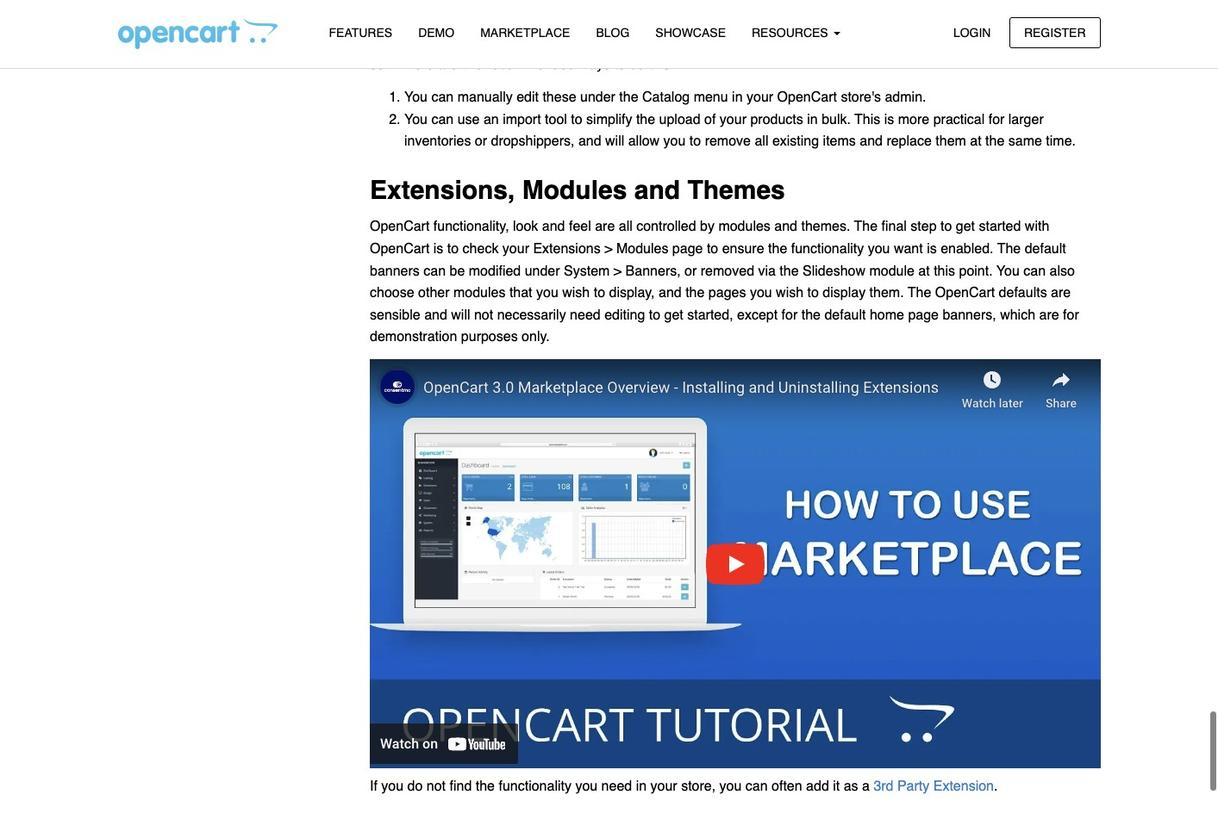 Task type: vqa. For each thing, say whether or not it's contained in the screenshot.
top keeping
no



Task type: describe. For each thing, give the bounding box(es) containing it.
via
[[758, 263, 776, 279]]

look
[[513, 219, 538, 235]]

opencart functionality, look and feel are all controlled by modules and themes. the final step to get started with opencart is to check your extensions > modules page to ensure the functionality you want is enabled. the default banners can be modified under system > banners, or removed via the slideshow module at this point. you can also choose other modules that you wish to display, and the pages you wish to display them. the opencart defaults are sensible and will not necessarily need editing to get started, except for the default home page banners, which are for demonstration purposes only.
[[370, 219, 1079, 345]]

1 vertical spatial the
[[997, 241, 1021, 257]]

if you do not find the functionality you need in your store, you can often add it as a 3rd party extension .
[[370, 779, 998, 795]]

1 wish from the left
[[562, 285, 590, 301]]

can up defaults
[[1024, 263, 1046, 279]]

extension
[[933, 779, 994, 795]]

the right via
[[780, 263, 799, 279]]

demo
[[418, 26, 454, 40]]

will right store
[[1073, 35, 1092, 50]]

replace inside you can manually edit these under the catalog menu in your opencart store's admin. you can use an import tool to simplify the upload of your products in bulk. this is more practical for larger inventories or dropshippers, and will allow you to remove all existing items and replace them at the same time.
[[887, 134, 932, 149]]

these
[[992, 0, 1031, 6]]

3rd
[[874, 779, 894, 795]]

final
[[882, 219, 907, 235]]

replace inside and some home page banners. these are the apple ipods that you see when you first visit your store's frontend after installation. in order to get started with your store, you will need to replace these demo items with the actual categories, manufacturers and products your store will sell. there are two recommended ways to do this:
[[507, 35, 552, 50]]

and down banners,
[[659, 285, 682, 301]]

features link
[[316, 18, 405, 48]]

demo link
[[405, 18, 467, 48]]

1 vertical spatial default
[[825, 308, 866, 323]]

are right feel
[[595, 219, 615, 235]]

other
[[418, 285, 450, 301]]

if
[[370, 779, 378, 795]]

inventories
[[404, 134, 471, 149]]

controlled
[[636, 219, 696, 235]]

categories,
[[761, 35, 828, 50]]

pages
[[709, 285, 746, 301]]

do inside and some home page banners. these are the apple ipods that you see when you first visit your store's frontend after installation. in order to get started with your store, you will need to replace these demo items with the actual categories, manufacturers and products your store will sell. there are two recommended ways to do this:
[[629, 57, 645, 72]]

as
[[844, 779, 858, 795]]

only.
[[522, 330, 550, 345]]

enabled.
[[941, 241, 994, 257]]

you can manually edit these under the catalog menu in your opencart store's admin. you can use an import tool to simplify the upload of your products in bulk. this is more practical for larger inventories or dropshippers, and will allow you to remove all existing items and replace them at the same time.
[[404, 90, 1076, 149]]

them
[[936, 134, 966, 149]]

items inside you can manually edit these under the catalog menu in your opencart store's admin. you can use an import tool to simplify the upload of your products in bulk. this is more practical for larger inventories or dropshippers, and will allow you to remove all existing items and replace them at the same time.
[[823, 134, 856, 149]]

under inside opencart functionality, look and feel are all controlled by modules and themes. the final step to get started with opencart is to check your extensions > modules page to ensure the functionality you want is enabled. the default banners can be modified under system > banners, or removed via the slideshow module at this point. you can also choose other modules that you wish to display, and the pages you wish to display them. the opencart defaults are sensible and will not necessarily need editing to get started, except for the default home page banners, which are for demonstration purposes only.
[[525, 263, 560, 279]]

2 horizontal spatial is
[[927, 241, 937, 257]]

page inside and some home page banners. these are the apple ipods that you see when you first visit your store's frontend after installation. in order to get started with your store, you will need to replace these demo items with the actual categories, manufacturers and products your store will sell. there are two recommended ways to do this:
[[899, 0, 930, 6]]

1 horizontal spatial modules
[[718, 219, 771, 235]]

1 horizontal spatial default
[[1025, 241, 1066, 257]]

your inside opencart functionality, look and feel are all controlled by modules and themes. the final step to get started with opencart is to check your extensions > modules page to ensure the functionality you want is enabled. the default banners can be modified under system > banners, or removed via the slideshow module at this point. you can also choose other modules that you wish to display, and the pages you wish to display them. the opencart defaults are sensible and will not necessarily need editing to get started, except for the default home page banners, which are for demonstration purposes only.
[[502, 241, 529, 257]]

blog link
[[583, 18, 643, 48]]

items inside and some home page banners. these are the apple ipods that you see when you first visit your store's frontend after installation. in order to get started with your store, you will need to replace these demo items with the actual categories, manufacturers and products your store will sell. there are two recommended ways to do this:
[[632, 35, 665, 50]]

2 vertical spatial get
[[664, 308, 683, 323]]

frontend
[[718, 13, 768, 28]]

login
[[953, 25, 991, 39]]

showcase
[[655, 26, 726, 40]]

first
[[589, 13, 611, 28]]

tool
[[545, 112, 567, 127]]

manufacturers
[[832, 35, 920, 50]]

recommended
[[487, 57, 575, 72]]

functionality,
[[433, 219, 509, 235]]

.
[[994, 779, 998, 795]]

will inside opencart functionality, look and feel are all controlled by modules and themes. the final step to get started with opencart is to check your extensions > modules page to ensure the functionality you want is enabled. the default banners can be modified under system > banners, or removed via the slideshow module at this point. you can also choose other modules that you wish to display, and the pages you wish to display them. the opencart defaults are sensible and will not necessarily need editing to get started, except for the default home page banners, which are for demonstration purposes only.
[[451, 308, 470, 323]]

and down other
[[424, 308, 447, 323]]

at inside you can manually edit these under the catalog menu in your opencart store's admin. you can use an import tool to simplify the upload of your products in bulk. this is more practical for larger inventories or dropshippers, and will allow you to remove all existing items and replace them at the same time.
[[970, 134, 982, 149]]

modules inside opencart functionality, look and feel are all controlled by modules and themes. the final step to get started with opencart is to check your extensions > modules page to ensure the functionality you want is enabled. the default banners can be modified under system > banners, or removed via the slideshow module at this point. you can also choose other modules that you wish to display, and the pages you wish to display them. the opencart defaults are sensible and will not necessarily need editing to get started, except for the default home page banners, which are for demonstration purposes only.
[[616, 241, 668, 257]]

step
[[911, 219, 937, 235]]

extensions,
[[370, 175, 515, 205]]

1 vertical spatial >
[[614, 263, 622, 279]]

showcase link
[[643, 18, 739, 48]]

some
[[823, 0, 857, 6]]

actual
[[720, 35, 757, 50]]

will down ipods
[[434, 35, 453, 50]]

also
[[1050, 263, 1075, 279]]

or inside you can manually edit these under the catalog menu in your opencart store's admin. you can use an import tool to simplify the upload of your products in bulk. this is more practical for larger inventories or dropshippers, and will allow you to remove all existing items and replace them at the same time.
[[475, 134, 487, 149]]

products inside you can manually edit these under the catalog menu in your opencart store's admin. you can use an import tool to simplify the upload of your products in bulk. this is more practical for larger inventories or dropshippers, and will allow you to remove all existing items and replace them at the same time.
[[750, 112, 803, 127]]

to up be
[[447, 241, 459, 257]]

see
[[500, 13, 522, 28]]

use
[[458, 112, 480, 127]]

after
[[772, 13, 800, 28]]

ways
[[579, 57, 610, 72]]

can down there
[[431, 90, 454, 105]]

demo
[[594, 35, 628, 50]]

can left often
[[746, 779, 768, 795]]

that inside opencart functionality, look and feel are all controlled by modules and themes. the final step to get started with opencart is to check your extensions > modules page to ensure the functionality you want is enabled. the default banners can be modified under system > banners, or removed via the slideshow module at this point. you can also choose other modules that you wish to display, and the pages you wish to display them. the opencart defaults are sensible and will not necessarily need editing to get started, except for the default home page banners, which are for demonstration purposes only.
[[509, 285, 532, 301]]

it
[[833, 779, 840, 795]]

want
[[894, 241, 923, 257]]

to right step
[[941, 219, 952, 235]]

login link
[[939, 17, 1006, 48]]

not inside opencart functionality, look and feel are all controlled by modules and themes. the final step to get started with opencart is to check your extensions > modules page to ensure the functionality you want is enabled. the default banners can be modified under system > banners, or removed via the slideshow module at this point. you can also choose other modules that you wish to display, and the pages you wish to display them. the opencart defaults are sensible and will not necessarily need editing to get started, except for the default home page banners, which are for demonstration purposes only.
[[474, 308, 493, 323]]

the down slideshow
[[802, 308, 821, 323]]

register
[[1024, 25, 1086, 39]]

opencart inside you can manually edit these under the catalog menu in your opencart store's admin. you can use an import tool to simplify the upload of your products in bulk. this is more practical for larger inventories or dropshippers, and will allow you to remove all existing items and replace them at the same time.
[[777, 90, 837, 105]]

this
[[855, 112, 881, 127]]

started inside opencart functionality, look and feel are all controlled by modules and themes. the final step to get started with opencart is to check your extensions > modules page to ensure the functionality you want is enabled. the default banners can be modified under system > banners, or removed via the slideshow module at this point. you can also choose other modules that you wish to display, and the pages you wish to display them. the opencart defaults are sensible and will not necessarily need editing to get started, except for the default home page banners, which are for demonstration purposes only.
[[979, 219, 1021, 235]]

and left login
[[924, 35, 947, 50]]

2 vertical spatial page
[[908, 308, 939, 323]]

3rd party extension link
[[874, 779, 994, 795]]

functionality inside opencart functionality, look and feel are all controlled by modules and themes. the final step to get started with opencart is to check your extensions > modules page to ensure the functionality you want is enabled. the default banners can be modified under system > banners, or removed via the slideshow module at this point. you can also choose other modules that you wish to display, and the pages you wish to display them. the opencart defaults are sensible and will not necessarily need editing to get started, except for the default home page banners, which are for demonstration purposes only.
[[791, 241, 864, 257]]

2 wish from the left
[[776, 285, 804, 301]]

are right the which on the right of page
[[1039, 308, 1059, 323]]

and down simplify
[[578, 134, 601, 149]]

1 vertical spatial functionality
[[499, 779, 572, 795]]

1 horizontal spatial the
[[908, 285, 931, 301]]

all inside you can manually edit these under the catalog menu in your opencart store's admin. you can use an import tool to simplify the upload of your products in bulk. this is more practical for larger inventories or dropshippers, and will allow you to remove all existing items and replace them at the same time.
[[755, 134, 769, 149]]

features
[[329, 26, 392, 40]]

resources link
[[739, 18, 853, 48]]

will inside you can manually edit these under the catalog menu in your opencart store's admin. you can use an import tool to simplify the upload of your products in bulk. this is more practical for larger inventories or dropshippers, and will allow you to remove all existing items and replace them at the same time.
[[605, 134, 624, 149]]

them.
[[870, 285, 904, 301]]

dropshippers,
[[491, 134, 575, 149]]

at inside opencart functionality, look and feel are all controlled by modules and themes. the final step to get started with opencart is to check your extensions > modules page to ensure the functionality you want is enabled. the default banners can be modified under system > banners, or removed via the slideshow module at this point. you can also choose other modules that you wish to display, and the pages you wish to display them. the opencart defaults are sensible and will not necessarily need editing to get started, except for the default home page banners, which are for demonstration purposes only.
[[918, 263, 930, 279]]

0 horizontal spatial not
[[427, 779, 446, 795]]

get inside and some home page banners. these are the apple ipods that you see when you first visit your store's frontend after installation. in order to get started with your store, you will need to replace these demo items with the actual categories, manufacturers and products your store will sell. there are two recommended ways to do this:
[[943, 13, 962, 28]]

1 vertical spatial page
[[672, 241, 703, 257]]

the up the started,
[[686, 285, 705, 301]]

store's inside you can manually edit these under the catalog menu in your opencart store's admin. you can use an import tool to simplify the upload of your products in bulk. this is more practical for larger inventories or dropshippers, and will allow you to remove all existing items and replace them at the same time.
[[841, 90, 881, 105]]

2 vertical spatial need
[[601, 779, 632, 795]]

the up "register"
[[1058, 0, 1077, 6]]

demonstration
[[370, 330, 457, 345]]

party
[[897, 779, 930, 795]]

can up other
[[424, 263, 446, 279]]

0 horizontal spatial for
[[782, 308, 798, 323]]

resources
[[752, 26, 832, 40]]

marketplace
[[480, 26, 570, 40]]

modified
[[469, 263, 521, 279]]

catalog
[[642, 90, 690, 105]]

store, inside and some home page banners. these are the apple ipods that you see when you first visit your store's frontend after installation. in order to get started with your store, you will need to replace these demo items with the actual categories, manufacturers and products your store will sell. there are two recommended ways to do this:
[[370, 35, 404, 50]]

started inside and some home page banners. these are the apple ipods that you see when you first visit your store's frontend after installation. in order to get started with your store, you will need to replace these demo items with the actual categories, manufacturers and products your store will sell. there are two recommended ways to do this:
[[966, 13, 1008, 28]]

by
[[700, 219, 715, 235]]

to right order
[[928, 13, 939, 28]]

defaults
[[999, 285, 1047, 301]]

an
[[484, 112, 499, 127]]

ipods
[[409, 13, 443, 28]]

remove
[[705, 134, 751, 149]]

the left same
[[985, 134, 1005, 149]]

display
[[823, 285, 866, 301]]

started,
[[687, 308, 733, 323]]

admin.
[[885, 90, 926, 105]]

the left actual
[[697, 35, 716, 50]]

simplify
[[586, 112, 632, 127]]

with inside opencart functionality, look and feel are all controlled by modules and themes. the final step to get started with opencart is to check your extensions > modules page to ensure the functionality you want is enabled. the default banners can be modified under system > banners, or removed via the slideshow module at this point. you can also choose other modules that you wish to display, and the pages you wish to display them. the opencart defaults are sensible and will not necessarily need editing to get started, except for the default home page banners, which are for demonstration purposes only.
[[1025, 219, 1049, 235]]

you inside you can manually edit these under the catalog menu in your opencart store's admin. you can use an import tool to simplify the upload of your products in bulk. this is more practical for larger inventories or dropshippers, and will allow you to remove all existing items and replace them at the same time.
[[663, 134, 686, 149]]

bulk.
[[822, 112, 851, 127]]

1 vertical spatial you
[[404, 112, 428, 127]]

store's inside and some home page banners. these are the apple ipods that you see when you first visit your store's frontend after installation. in order to get started with your store, you will need to replace these demo items with the actual categories, manufacturers and products your store will sell. there are two recommended ways to do this:
[[673, 13, 714, 28]]

1 vertical spatial do
[[407, 779, 423, 795]]



Task type: locate. For each thing, give the bounding box(es) containing it.
home up in on the top right
[[861, 0, 895, 6]]

visit
[[615, 13, 639, 28]]

0 horizontal spatial >
[[604, 241, 613, 257]]

not left find
[[427, 779, 446, 795]]

0 vertical spatial get
[[943, 13, 962, 28]]

choose
[[370, 285, 414, 301]]

the right enabled.
[[997, 241, 1021, 257]]

you up inventories at the left top of the page
[[404, 112, 428, 127]]

0 horizontal spatial products
[[750, 112, 803, 127]]

need
[[457, 35, 488, 50], [570, 308, 601, 323], [601, 779, 632, 795]]

replace down the more
[[887, 134, 932, 149]]

the right find
[[476, 779, 495, 795]]

1 horizontal spatial not
[[474, 308, 493, 323]]

0 vertical spatial functionality
[[791, 241, 864, 257]]

ensure
[[722, 241, 764, 257]]

in for store,
[[636, 779, 647, 795]]

1 vertical spatial with
[[669, 35, 693, 50]]

under down extensions
[[525, 263, 560, 279]]

modules up ensure
[[718, 219, 771, 235]]

0 vertical spatial or
[[475, 134, 487, 149]]

and up the after
[[796, 0, 819, 6]]

slideshow
[[803, 263, 866, 279]]

0 vertical spatial need
[[457, 35, 488, 50]]

and left themes.
[[774, 219, 797, 235]]

that up necessarily
[[509, 285, 532, 301]]

to right tool
[[571, 112, 582, 127]]

menu
[[694, 90, 728, 105]]

1 vertical spatial at
[[918, 263, 930, 279]]

started
[[966, 13, 1008, 28], [979, 219, 1021, 235]]

1 horizontal spatial replace
[[887, 134, 932, 149]]

need inside opencart functionality, look and feel are all controlled by modules and themes. the final step to get started with opencart is to check your extensions > modules page to ensure the functionality you want is enabled. the default banners can be modified under system > banners, or removed via the slideshow module at this point. you can also choose other modules that you wish to display, and the pages you wish to display them. the opencart defaults are sensible and will not necessarily need editing to get started, except for the default home page banners, which are for demonstration purposes only.
[[570, 308, 601, 323]]

are left the two
[[438, 57, 458, 72]]

0 horizontal spatial do
[[407, 779, 423, 795]]

allow
[[628, 134, 660, 149]]

and
[[796, 0, 819, 6], [924, 35, 947, 50], [578, 134, 601, 149], [860, 134, 883, 149], [634, 175, 680, 205], [542, 219, 565, 235], [774, 219, 797, 235], [659, 285, 682, 301], [424, 308, 447, 323]]

0 horizontal spatial all
[[619, 219, 633, 235]]

you
[[474, 13, 496, 28], [563, 13, 585, 28], [408, 35, 430, 50], [663, 134, 686, 149], [868, 241, 890, 257], [536, 285, 558, 301], [750, 285, 772, 301], [381, 779, 404, 795], [575, 779, 598, 795], [720, 779, 742, 795]]

0 vertical spatial all
[[755, 134, 769, 149]]

larger
[[1009, 112, 1044, 127]]

marketplace link
[[467, 18, 583, 48]]

these up tool
[[543, 90, 576, 105]]

get up enabled.
[[956, 219, 975, 235]]

when
[[526, 13, 559, 28]]

banners
[[370, 263, 420, 279]]

0 horizontal spatial wish
[[562, 285, 590, 301]]

register link
[[1009, 17, 1100, 48]]

the up via
[[768, 241, 787, 257]]

at left this
[[918, 263, 930, 279]]

or left 'removed'
[[685, 263, 697, 279]]

under up simplify
[[580, 90, 615, 105]]

0 horizontal spatial or
[[475, 134, 487, 149]]

or down an at the top
[[475, 134, 487, 149]]

blog
[[596, 26, 630, 40]]

for
[[989, 112, 1005, 127], [782, 308, 798, 323], [1063, 308, 1079, 323]]

2 horizontal spatial for
[[1063, 308, 1079, 323]]

> up display,
[[614, 263, 622, 279]]

removed
[[701, 263, 754, 279]]

0 horizontal spatial under
[[525, 263, 560, 279]]

you down there
[[404, 90, 428, 105]]

0 horizontal spatial default
[[825, 308, 866, 323]]

home inside and some home page banners. these are the apple ipods that you see when you first visit your store's frontend after installation. in order to get started with your store, you will need to replace these demo items with the actual categories, manufacturers and products your store will sell. there are two recommended ways to do this:
[[861, 0, 895, 6]]

0 vertical spatial modules
[[718, 219, 771, 235]]

0 horizontal spatial functionality
[[499, 779, 572, 795]]

purposes
[[461, 330, 518, 345]]

to right editing
[[649, 308, 660, 323]]

module
[[869, 263, 915, 279]]

1 vertical spatial store,
[[681, 779, 716, 795]]

for down also
[[1063, 308, 1079, 323]]

home
[[861, 0, 895, 6], [870, 308, 904, 323]]

with
[[1012, 13, 1036, 28], [669, 35, 693, 50], [1025, 219, 1049, 235]]

products down banners.
[[951, 35, 1004, 50]]

is
[[884, 112, 894, 127], [433, 241, 443, 257], [927, 241, 937, 257]]

page left banners,
[[908, 308, 939, 323]]

0 vertical spatial items
[[632, 35, 665, 50]]

the left final
[[854, 219, 878, 235]]

1 vertical spatial modules
[[453, 285, 506, 301]]

and up the controlled
[[634, 175, 680, 205]]

in for opencart
[[732, 90, 743, 105]]

extensions, modules and themes
[[370, 175, 785, 205]]

0 horizontal spatial replace
[[507, 35, 552, 50]]

items
[[632, 35, 665, 50], [823, 134, 856, 149]]

all inside opencart functionality, look and feel are all controlled by modules and themes. the final step to get started with opencart is to check your extensions > modules page to ensure the functionality you want is enabled. the default banners can be modified under system > banners, or removed via the slideshow module at this point. you can also choose other modules that you wish to display, and the pages you wish to display them. the opencart defaults are sensible and will not necessarily need editing to get started, except for the default home page banners, which are for demonstration purposes only.
[[619, 219, 633, 235]]

to down system
[[594, 285, 605, 301]]

banners,
[[626, 263, 681, 279]]

find
[[450, 779, 472, 795]]

is inside you can manually edit these under the catalog menu in your opencart store's admin. you can use an import tool to simplify the upload of your products in bulk. this is more practical for larger inventories or dropshippers, and will allow you to remove all existing items and replace them at the same time.
[[884, 112, 894, 127]]

are down also
[[1051, 285, 1071, 301]]

the up simplify
[[619, 90, 638, 105]]

do left "this:"
[[629, 57, 645, 72]]

0 horizontal spatial that
[[447, 13, 470, 28]]

be
[[450, 263, 465, 279]]

modules up feel
[[522, 175, 627, 205]]

need inside and some home page banners. these are the apple ipods that you see when you first visit your store's frontend after installation. in order to get started with your store, you will need to replace these demo items with the actual categories, manufacturers and products your store will sell. there are two recommended ways to do this:
[[457, 35, 488, 50]]

0 vertical spatial store's
[[673, 13, 714, 28]]

often
[[772, 779, 802, 795]]

will
[[434, 35, 453, 50], [1073, 35, 1092, 50], [605, 134, 624, 149], [451, 308, 470, 323]]

extensions
[[533, 241, 601, 257]]

modules
[[718, 219, 771, 235], [453, 285, 506, 301]]

upload
[[659, 112, 701, 127]]

at right them
[[970, 134, 982, 149]]

0 vertical spatial the
[[854, 219, 878, 235]]

items up "this:"
[[632, 35, 665, 50]]

1 horizontal spatial or
[[685, 263, 697, 279]]

can
[[431, 90, 454, 105], [431, 112, 454, 127], [424, 263, 446, 279], [1024, 263, 1046, 279], [746, 779, 768, 795]]

1 horizontal spatial >
[[614, 263, 622, 279]]

0 vertical spatial do
[[629, 57, 645, 72]]

1 vertical spatial not
[[427, 779, 446, 795]]

0 horizontal spatial the
[[854, 219, 878, 235]]

to down slideshow
[[807, 285, 819, 301]]

and down "this"
[[860, 134, 883, 149]]

0 vertical spatial replace
[[507, 35, 552, 50]]

>
[[604, 241, 613, 257], [614, 263, 622, 279]]

1 vertical spatial need
[[570, 308, 601, 323]]

1 vertical spatial in
[[807, 112, 818, 127]]

wish up except
[[776, 285, 804, 301]]

1 horizontal spatial need
[[570, 308, 601, 323]]

is right want
[[927, 241, 937, 257]]

default down 'display'
[[825, 308, 866, 323]]

1 vertical spatial get
[[956, 219, 975, 235]]

modules up banners,
[[616, 241, 668, 257]]

necessarily
[[497, 308, 566, 323]]

0 vertical spatial these
[[556, 35, 590, 50]]

will up purposes
[[451, 308, 470, 323]]

themes
[[687, 175, 785, 205]]

1 horizontal spatial at
[[970, 134, 982, 149]]

1 horizontal spatial store,
[[681, 779, 716, 795]]

these
[[556, 35, 590, 50], [543, 90, 576, 105]]

same
[[1009, 134, 1042, 149]]

wish down system
[[562, 285, 590, 301]]

2 vertical spatial the
[[908, 285, 931, 301]]

1 vertical spatial home
[[870, 308, 904, 323]]

products inside and some home page banners. these are the apple ipods that you see when you first visit your store's frontend after installation. in order to get started with your store, you will need to replace these demo items with the actual categories, manufacturers and products your store will sell. there are two recommended ways to do this:
[[951, 35, 1004, 50]]

functionality
[[791, 241, 864, 257], [499, 779, 572, 795]]

0 vertical spatial you
[[404, 90, 428, 105]]

more
[[898, 112, 930, 127]]

functionality right find
[[499, 779, 572, 795]]

1 horizontal spatial do
[[629, 57, 645, 72]]

2 vertical spatial with
[[1025, 219, 1049, 235]]

system
[[564, 263, 610, 279]]

1 horizontal spatial functionality
[[791, 241, 864, 257]]

1 horizontal spatial items
[[823, 134, 856, 149]]

0 vertical spatial store,
[[370, 35, 404, 50]]

0 horizontal spatial is
[[433, 241, 443, 257]]

products
[[951, 35, 1004, 50], [750, 112, 803, 127]]

opencart - open source shopping cart solution image
[[118, 18, 277, 49]]

the right them.
[[908, 285, 931, 301]]

replace up recommended
[[507, 35, 552, 50]]

2 horizontal spatial the
[[997, 241, 1021, 257]]

banners,
[[943, 308, 996, 323]]

is right "this"
[[884, 112, 894, 127]]

you inside opencart functionality, look and feel are all controlled by modules and themes. the final step to get started with opencart is to check your extensions > modules page to ensure the functionality you want is enabled. the default banners can be modified under system > banners, or removed via the slideshow module at this point. you can also choose other modules that you wish to display, and the pages you wish to display them. the opencart defaults are sensible and will not necessarily need editing to get started, except for the default home page banners, which are for demonstration purposes only.
[[997, 263, 1020, 279]]

0 vertical spatial under
[[580, 90, 615, 105]]

2 horizontal spatial in
[[807, 112, 818, 127]]

get left the started,
[[664, 308, 683, 323]]

the up allow
[[636, 112, 655, 127]]

page up order
[[899, 0, 930, 6]]

are up "register"
[[1034, 0, 1054, 6]]

these inside you can manually edit these under the catalog menu in your opencart store's admin. you can use an import tool to simplify the upload of your products in bulk. this is more practical for larger inventories or dropshippers, and will allow you to remove all existing items and replace them at the same time.
[[543, 90, 576, 105]]

0 vertical spatial with
[[1012, 13, 1036, 28]]

with down these
[[1012, 13, 1036, 28]]

1 vertical spatial these
[[543, 90, 576, 105]]

to down upload
[[690, 134, 701, 149]]

0 vertical spatial not
[[474, 308, 493, 323]]

is down functionality,
[[433, 241, 443, 257]]

0 horizontal spatial items
[[632, 35, 665, 50]]

store's left frontend
[[673, 13, 714, 28]]

under inside you can manually edit these under the catalog menu in your opencart store's admin. you can use an import tool to simplify the upload of your products in bulk. this is more practical for larger inventories or dropshippers, and will allow you to remove all existing items and replace them at the same time.
[[580, 90, 615, 105]]

1 vertical spatial under
[[525, 263, 560, 279]]

2 horizontal spatial need
[[601, 779, 632, 795]]

a
[[862, 779, 870, 795]]

with up defaults
[[1025, 219, 1049, 235]]

1 vertical spatial all
[[619, 219, 633, 235]]

1 vertical spatial store's
[[841, 90, 881, 105]]

0 vertical spatial in
[[732, 90, 743, 105]]

at
[[970, 134, 982, 149], [918, 263, 930, 279]]

the
[[854, 219, 878, 235], [997, 241, 1021, 257], [908, 285, 931, 301]]

home inside opencart functionality, look and feel are all controlled by modules and themes. the final step to get started with opencart is to check your extensions > modules page to ensure the functionality you want is enabled. the default banners can be modified under system > banners, or removed via the slideshow module at this point. you can also choose other modules that you wish to display, and the pages you wish to display them. the opencart defaults are sensible and will not necessarily need editing to get started, except for the default home page banners, which are for demonstration purposes only.
[[870, 308, 904, 323]]

0 horizontal spatial store,
[[370, 35, 404, 50]]

apple
[[370, 13, 405, 28]]

1 horizontal spatial that
[[509, 285, 532, 301]]

to down see
[[492, 35, 503, 50]]

to
[[928, 13, 939, 28], [492, 35, 503, 50], [614, 57, 626, 72], [571, 112, 582, 127], [690, 134, 701, 149], [941, 219, 952, 235], [447, 241, 459, 257], [707, 241, 718, 257], [594, 285, 605, 301], [807, 285, 819, 301], [649, 308, 660, 323]]

0 horizontal spatial store's
[[673, 13, 714, 28]]

sensible
[[370, 308, 420, 323]]

1 vertical spatial replace
[[887, 134, 932, 149]]

items down bulk.
[[823, 134, 856, 149]]

2 vertical spatial you
[[997, 263, 1020, 279]]

of
[[704, 112, 716, 127]]

0 horizontal spatial modules
[[453, 285, 506, 301]]

you up defaults
[[997, 263, 1020, 279]]

home down them.
[[870, 308, 904, 323]]

1 horizontal spatial all
[[755, 134, 769, 149]]

0 vertical spatial modules
[[522, 175, 627, 205]]

0 vertical spatial page
[[899, 0, 930, 6]]

0 vertical spatial started
[[966, 13, 1008, 28]]

to down by
[[707, 241, 718, 257]]

display,
[[609, 285, 655, 301]]

under
[[580, 90, 615, 105], [525, 263, 560, 279]]

that inside and some home page banners. these are the apple ipods that you see when you first visit your store's frontend after installation. in order to get started with your store, you will need to replace these demo items with the actual categories, manufacturers and products your store will sell. there are two recommended ways to do this:
[[447, 13, 470, 28]]

or inside opencart functionality, look and feel are all controlled by modules and themes. the final step to get started with opencart is to check your extensions > modules page to ensure the functionality you want is enabled. the default banners can be modified under system > banners, or removed via the slideshow module at this point. you can also choose other modules that you wish to display, and the pages you wish to display them. the opencart defaults are sensible and will not necessarily need editing to get started, except for the default home page banners, which are for demonstration purposes only.
[[685, 263, 697, 279]]

will down simplify
[[605, 134, 624, 149]]

1 horizontal spatial products
[[951, 35, 1004, 50]]

1 vertical spatial products
[[750, 112, 803, 127]]

1 vertical spatial items
[[823, 134, 856, 149]]

that right ipods
[[447, 13, 470, 28]]

your
[[643, 13, 670, 28], [1040, 13, 1067, 28], [1008, 35, 1035, 50], [747, 90, 773, 105], [720, 112, 747, 127], [502, 241, 529, 257], [651, 779, 677, 795]]

and up extensions
[[542, 219, 565, 235]]

add
[[806, 779, 829, 795]]

to down demo at the top of page
[[614, 57, 626, 72]]

edit
[[517, 90, 539, 105]]

> up system
[[604, 241, 613, 257]]

not
[[474, 308, 493, 323], [427, 779, 446, 795]]

not up purposes
[[474, 308, 493, 323]]

all left the controlled
[[619, 219, 633, 235]]

except
[[737, 308, 778, 323]]

1 vertical spatial modules
[[616, 241, 668, 257]]

1 horizontal spatial for
[[989, 112, 1005, 127]]

for right except
[[782, 308, 798, 323]]

these up ways
[[556, 35, 590, 50]]

get down banners.
[[943, 13, 962, 28]]

two
[[462, 57, 483, 72]]

1 vertical spatial or
[[685, 263, 697, 279]]

started up enabled.
[[979, 219, 1021, 235]]

0 vertical spatial default
[[1025, 241, 1066, 257]]

0 vertical spatial products
[[951, 35, 1004, 50]]

default up also
[[1025, 241, 1066, 257]]

check
[[463, 241, 499, 257]]

products up existing
[[750, 112, 803, 127]]

for inside you can manually edit these under the catalog menu in your opencart store's admin. you can use an import tool to simplify the upload of your products in bulk. this is more practical for larger inventories or dropshippers, and will allow you to remove all existing items and replace them at the same time.
[[989, 112, 1005, 127]]

and some home page banners. these are the apple ipods that you see when you first visit your store's frontend after installation. in order to get started with your store, you will need to replace these demo items with the actual categories, manufacturers and products your store will sell. there are two recommended ways to do this:
[[370, 0, 1092, 72]]

can up inventories at the left top of the page
[[431, 112, 454, 127]]

manually
[[458, 90, 513, 105]]

with up "this:"
[[669, 35, 693, 50]]

existing
[[772, 134, 819, 149]]

feel
[[569, 219, 591, 235]]

in
[[732, 90, 743, 105], [807, 112, 818, 127], [636, 779, 647, 795]]

that
[[447, 13, 470, 28], [509, 285, 532, 301]]

1 vertical spatial started
[[979, 219, 1021, 235]]

order
[[892, 13, 924, 28]]

started down these
[[966, 13, 1008, 28]]

editing
[[604, 308, 645, 323]]

0 horizontal spatial at
[[918, 263, 930, 279]]

1 vertical spatial that
[[509, 285, 532, 301]]

store,
[[370, 35, 404, 50], [681, 779, 716, 795]]

0 horizontal spatial in
[[636, 779, 647, 795]]

1 horizontal spatial under
[[580, 90, 615, 105]]

practical
[[933, 112, 985, 127]]

2 vertical spatial in
[[636, 779, 647, 795]]

which
[[1000, 308, 1035, 323]]

page down by
[[672, 241, 703, 257]]

store
[[1038, 35, 1069, 50]]

these inside and some home page banners. these are the apple ipods that you see when you first visit your store's frontend after installation. in order to get started with your store, you will need to replace these demo items with the actual categories, manufacturers and products your store will sell. there are two recommended ways to do this:
[[556, 35, 590, 50]]

0 horizontal spatial need
[[457, 35, 488, 50]]

store's up "this"
[[841, 90, 881, 105]]

1 horizontal spatial store's
[[841, 90, 881, 105]]



